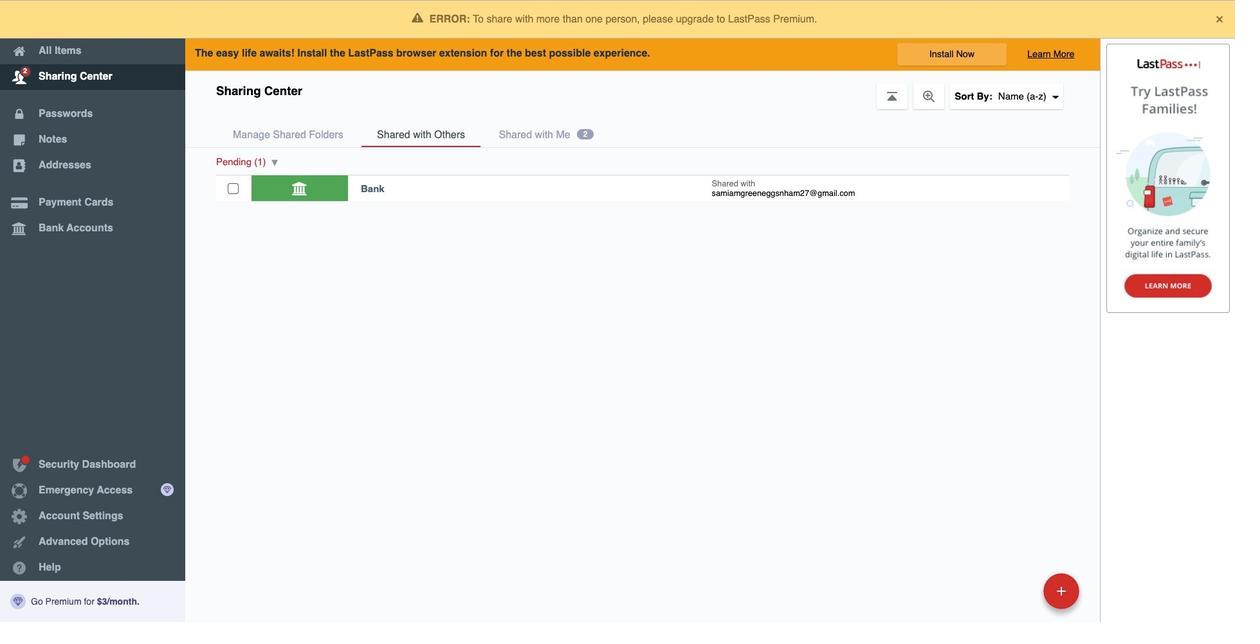 Task type: locate. For each thing, give the bounding box(es) containing it.
alert
[[0, 0, 1235, 39]]

new item image
[[1057, 587, 1066, 596]]



Task type: describe. For each thing, give the bounding box(es) containing it.
Search search field
[[310, 5, 978, 33]]

vault options navigation
[[185, 71, 1100, 109]]

main navigation navigation
[[0, 0, 185, 623]]

search my sent shares text field
[[310, 5, 978, 33]]

new item navigation
[[1039, 570, 1087, 623]]



Task type: vqa. For each thing, say whether or not it's contained in the screenshot.
LastPass image
no



